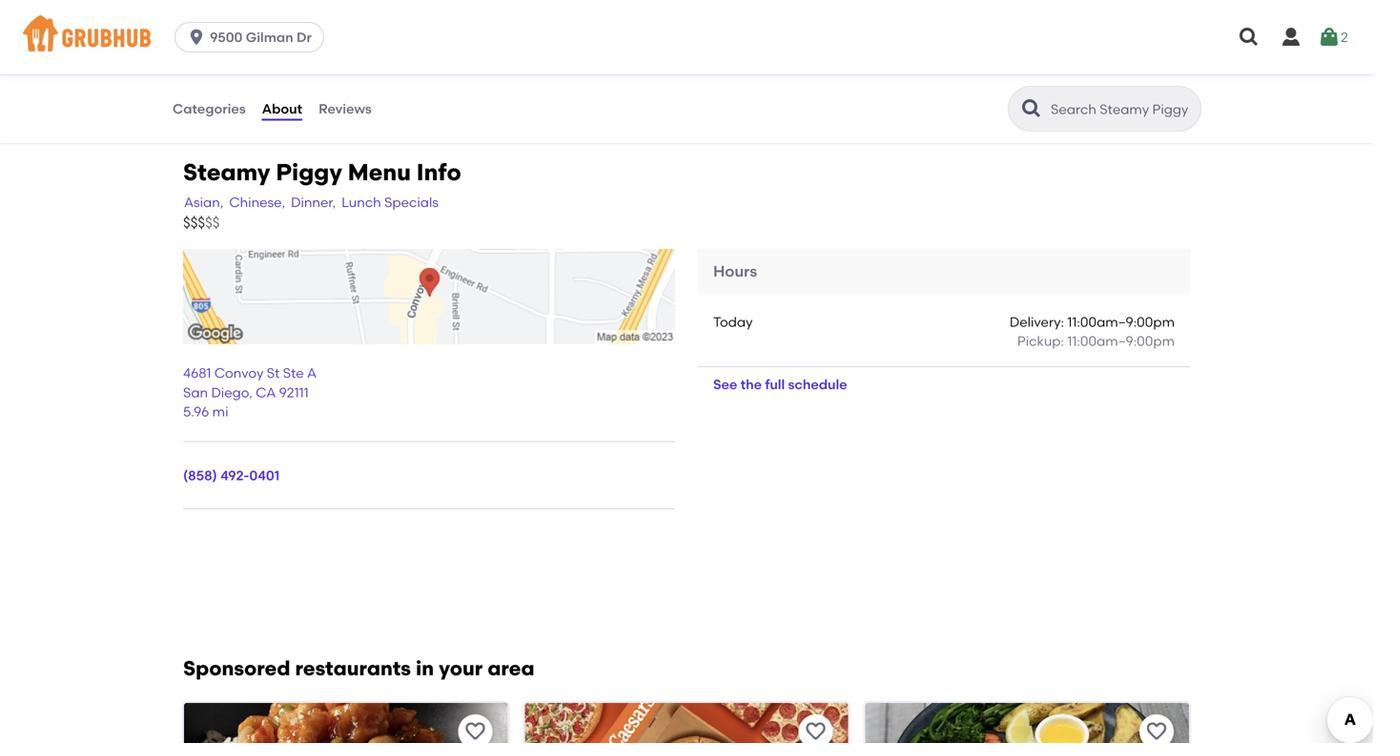 Task type: locate. For each thing, give the bounding box(es) containing it.
4681 convoy st ste a san diego , ca 92111 5.96 mi
[[183, 365, 317, 420]]

1 save this restaurant image from the left
[[805, 720, 828, 743]]

asian,
[[184, 194, 224, 210]]

categories
[[173, 101, 246, 117]]

save this restaurant image for the "chart house logo"
[[1146, 720, 1169, 743]]

1 save this restaurant button from the left
[[458, 715, 493, 743]]

reviews button
[[318, 74, 373, 143]]

see
[[714, 376, 738, 392]]

schedule
[[788, 376, 848, 392]]

save this restaurant button for the "chart house logo"
[[1140, 715, 1174, 743]]

convoy
[[214, 365, 264, 381]]

2 save this restaurant image from the left
[[1146, 720, 1169, 743]]

save this restaurant button for p.f. chang's logo
[[458, 715, 493, 743]]

menu
[[348, 158, 411, 186]]

svg image inside the 2 button
[[1318, 26, 1341, 49]]

11:00am–9:00pm down delivery: 11:00am–9:00pm
[[1068, 333, 1175, 349]]

2 button
[[1318, 20, 1349, 54]]

mi
[[212, 404, 229, 420]]

(858)
[[183, 468, 217, 484]]

your
[[439, 656, 483, 681]]

92111
[[279, 384, 309, 401]]

2 11:00am–9:00pm from the top
[[1068, 333, 1175, 349]]

1 horizontal spatial save this restaurant image
[[1146, 720, 1169, 743]]

svg image inside 9500 gilman dr button
[[187, 28, 206, 47]]

1 vertical spatial 11:00am–9:00pm
[[1068, 333, 1175, 349]]

2 svg image from the left
[[1280, 26, 1303, 49]]

2 horizontal spatial save this restaurant button
[[1140, 715, 1174, 743]]

svg image for 2
[[1318, 26, 1341, 49]]

1 horizontal spatial svg image
[[1318, 26, 1341, 49]]

little caesars pizza logo image
[[525, 703, 849, 743]]

chart house logo image
[[866, 703, 1190, 743]]

dr
[[297, 29, 312, 45]]

0 horizontal spatial svg image
[[1238, 26, 1261, 49]]

in
[[416, 656, 434, 681]]

lunch specials button
[[341, 192, 440, 213]]

11:00am–9:00pm
[[1068, 314, 1175, 330], [1068, 333, 1175, 349]]

0 vertical spatial 11:00am–9:00pm
[[1068, 314, 1175, 330]]

0 horizontal spatial save this restaurant image
[[805, 720, 828, 743]]

1 horizontal spatial save this restaurant button
[[799, 715, 833, 743]]

save this restaurant image
[[464, 720, 487, 743]]

sponsored
[[183, 656, 290, 681]]

st
[[267, 365, 280, 381]]

pickup:
[[1018, 333, 1065, 349]]

svg image
[[1318, 26, 1341, 49], [187, 28, 206, 47]]

3 save this restaurant button from the left
[[1140, 715, 1174, 743]]

(858) 492-0401
[[183, 468, 280, 484]]

ste
[[283, 365, 304, 381]]

search icon image
[[1021, 97, 1044, 120]]

1 horizontal spatial svg image
[[1280, 26, 1303, 49]]

2 save this restaurant button from the left
[[799, 715, 833, 743]]

info
[[417, 158, 461, 186]]

5.96
[[183, 404, 209, 420]]

chinese,
[[229, 194, 285, 210]]

2
[[1341, 29, 1349, 45]]

(858) 492-0401 button
[[183, 466, 280, 486]]

svg image
[[1238, 26, 1261, 49], [1280, 26, 1303, 49]]

1 11:00am–9:00pm from the top
[[1068, 314, 1175, 330]]

11:00am–9:00pm up "pickup: 11:00am–9:00pm"
[[1068, 314, 1175, 330]]

9500
[[210, 29, 243, 45]]

area
[[488, 656, 535, 681]]

0 horizontal spatial save this restaurant button
[[458, 715, 493, 743]]

full
[[765, 376, 785, 392]]

0 horizontal spatial svg image
[[187, 28, 206, 47]]

$$$$$
[[183, 214, 220, 231]]

save this restaurant button for little caesars pizza logo
[[799, 715, 833, 743]]

4681
[[183, 365, 211, 381]]

lunch
[[342, 194, 381, 210]]

save this restaurant button
[[458, 715, 493, 743], [799, 715, 833, 743], [1140, 715, 1174, 743]]

ca
[[256, 384, 276, 401]]

save this restaurant image
[[805, 720, 828, 743], [1146, 720, 1169, 743]]



Task type: vqa. For each thing, say whether or not it's contained in the screenshot.
Save this restaurant button related to Chart House logo
yes



Task type: describe. For each thing, give the bounding box(es) containing it.
restaurants
[[295, 656, 411, 681]]

main navigation navigation
[[0, 0, 1374, 74]]

9500 gilman dr
[[210, 29, 312, 45]]

steamy
[[183, 158, 271, 186]]

specials
[[385, 194, 439, 210]]

about
[[262, 101, 302, 117]]

reviews
[[319, 101, 372, 117]]

save this restaurant image for little caesars pizza logo
[[805, 720, 828, 743]]

dinner, button
[[290, 192, 337, 213]]

chinese, button
[[228, 192, 286, 213]]

san
[[183, 384, 208, 401]]

delivery:
[[1010, 314, 1065, 330]]

piggy
[[276, 158, 342, 186]]

,
[[249, 384, 253, 401]]

steamy piggy menu info
[[183, 158, 461, 186]]

9500 gilman dr button
[[175, 22, 332, 52]]

svg image for 9500 gilman dr
[[187, 28, 206, 47]]

hours
[[714, 262, 758, 280]]

categories button
[[172, 74, 247, 143]]

today
[[714, 314, 753, 330]]

0401
[[249, 468, 280, 484]]

about button
[[261, 74, 303, 143]]

11:00am–9:00pm for pickup: 11:00am–9:00pm
[[1068, 333, 1175, 349]]

the
[[741, 376, 762, 392]]

492-
[[220, 468, 249, 484]]

see the full schedule button
[[698, 367, 863, 402]]

asian, chinese, dinner, lunch specials
[[184, 194, 439, 210]]

gilman
[[246, 29, 293, 45]]

a
[[307, 365, 317, 381]]

asian, button
[[183, 192, 225, 213]]

dinner,
[[291, 194, 336, 210]]

see the full schedule
[[714, 376, 848, 392]]

Search Steamy Piggy search field
[[1049, 100, 1195, 118]]

$$$
[[183, 214, 205, 231]]

diego
[[211, 384, 249, 401]]

p.f. chang's logo image
[[184, 703, 508, 743]]

pickup: 11:00am–9:00pm
[[1018, 333, 1175, 349]]

delivery: 11:00am–9:00pm
[[1010, 314, 1175, 330]]

11:00am–9:00pm for delivery: 11:00am–9:00pm
[[1068, 314, 1175, 330]]

1 svg image from the left
[[1238, 26, 1261, 49]]

sponsored restaurants in your area
[[183, 656, 535, 681]]



